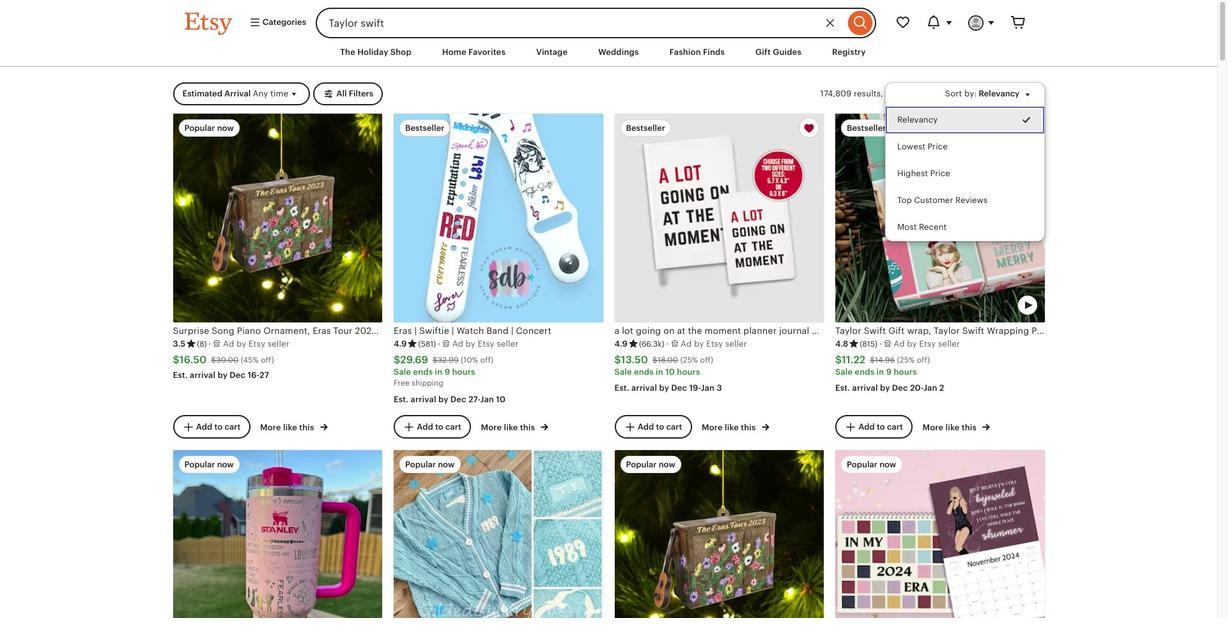 Task type: locate. For each thing, give the bounding box(es) containing it.
3 add to cart from the left
[[638, 422, 682, 432]]

price
[[927, 142, 948, 151], [930, 169, 950, 178]]

1 horizontal spatial product video element
[[394, 450, 603, 619]]

0 horizontal spatial 4.9
[[394, 339, 407, 349]]

2 this from the left
[[520, 423, 535, 432]]

more for 29.69
[[481, 423, 502, 432]]

4 to from the left
[[877, 422, 885, 432]]

add to cart for 11.22
[[859, 422, 903, 432]]

2 sale from the left
[[615, 368, 632, 377]]

1 horizontal spatial 10
[[666, 368, 675, 377]]

eras | swiftie | watch band | concert
[[394, 326, 552, 336]]

1 this from the left
[[299, 423, 314, 432]]

by down 30.00
[[218, 371, 228, 381]]

off) inside "$ 11.22 $ 14.96 (25% off) sale ends in 9 hours est. arrival by dec 20-jan 2"
[[917, 356, 930, 365]]

to
[[214, 422, 223, 432], [435, 422, 443, 432], [656, 422, 664, 432], [877, 422, 885, 432]]

add
[[196, 422, 212, 432], [417, 422, 433, 432], [638, 422, 654, 432], [859, 422, 875, 432]]

3 more like this link from the left
[[702, 420, 770, 434]]

3 hours from the left
[[894, 368, 917, 377]]

1 horizontal spatial relevancy
[[979, 89, 1020, 99]]

ends inside "$ 11.22 $ 14.96 (25% off) sale ends in 9 hours est. arrival by dec 20-jan 2"
[[855, 368, 875, 377]]

4 add to cart button from the left
[[836, 416, 913, 439]]

1 vertical spatial price
[[930, 169, 950, 178]]

dec
[[230, 371, 246, 381], [671, 384, 687, 393], [892, 384, 908, 393], [451, 395, 466, 405]]

4 · from the left
[[880, 339, 882, 349]]

top customer reviews
[[897, 196, 988, 205]]

sale up free
[[394, 368, 411, 377]]

3 cart from the left
[[666, 422, 682, 432]]

add to cart down "$ 11.22 $ 14.96 (25% off) sale ends in 9 hours est. arrival by dec 20-jan 2"
[[859, 422, 903, 432]]

2 add to cart button from the left
[[394, 416, 471, 439]]

to down "$ 16.50 $ 30.00 (45% off) est. arrival by dec 16-27"
[[214, 422, 223, 432]]

lowest
[[897, 142, 925, 151]]

4 cart from the left
[[887, 422, 903, 432]]

3 add to cart button from the left
[[615, 416, 692, 439]]

by down 18.00
[[659, 384, 669, 393]]

(25% right 14.96
[[897, 356, 915, 365]]

0 horizontal spatial sale
[[394, 368, 411, 377]]

3 add from the left
[[638, 422, 654, 432]]

1 4.9 from the left
[[394, 339, 407, 349]]

1 add to cart from the left
[[196, 422, 241, 432]]

dec left 27-
[[451, 395, 466, 405]]

9 for 29.69
[[445, 368, 450, 377]]

off) up 27
[[261, 356, 274, 365]]

0 vertical spatial 10
[[666, 368, 675, 377]]

1 · from the left
[[209, 339, 211, 349]]

sale inside "$ 11.22 $ 14.96 (25% off) sale ends in 9 hours est. arrival by dec 20-jan 2"
[[836, 368, 853, 377]]

in inside $ 13.50 $ 18.00 (25% off) sale ends in 10 hours est. arrival by dec 19-jan 3
[[656, 368, 663, 377]]

$ 13.50 $ 18.00 (25% off) sale ends in 10 hours est. arrival by dec 19-jan 3
[[615, 354, 722, 393]]

ends down '11.22'
[[855, 368, 875, 377]]

more down 3 in the bottom of the page
[[702, 423, 723, 432]]

all filters button
[[313, 83, 383, 106]]

add down $ 13.50 $ 18.00 (25% off) sale ends in 10 hours est. arrival by dec 19-jan 3
[[638, 422, 654, 432]]

2 to from the left
[[435, 422, 443, 432]]

the holiday shop link
[[331, 41, 421, 64]]

sale inside $ 13.50 $ 18.00 (25% off) sale ends in 10 hours est. arrival by dec 19-jan 3
[[615, 368, 632, 377]]

(815)
[[860, 340, 878, 349]]

3 sale from the left
[[836, 368, 853, 377]]

est. inside "$ 11.22 $ 14.96 (25% off) sale ends in 9 hours est. arrival by dec 20-jan 2"
[[836, 384, 850, 393]]

cart for 16.50
[[225, 422, 241, 432]]

menu
[[885, 83, 1045, 242]]

1 to from the left
[[214, 422, 223, 432]]

29.69
[[400, 354, 428, 366]]

jan inside $ 13.50 $ 18.00 (25% off) sale ends in 10 hours est. arrival by dec 19-jan 3
[[701, 384, 715, 393]]

off) inside $ 13.50 $ 18.00 (25% off) sale ends in 10 hours est. arrival by dec 19-jan 3
[[700, 356, 714, 365]]

2 horizontal spatial hours
[[894, 368, 917, 377]]

popular now link
[[173, 450, 382, 619], [394, 450, 603, 619], [615, 450, 824, 619], [836, 450, 1045, 619]]

to down $ 13.50 $ 18.00 (25% off) sale ends in 10 hours est. arrival by dec 19-jan 3
[[656, 422, 664, 432]]

cart
[[225, 422, 241, 432], [445, 422, 461, 432], [666, 422, 682, 432], [887, 422, 903, 432]]

3 more like this from the left
[[702, 423, 758, 432]]

0 horizontal spatial (25%
[[680, 356, 698, 365]]

1 horizontal spatial |
[[452, 326, 454, 336]]

2024 taylor eras calendar bookmark, taylor christmas new years calendar, eras tour gift, taylor era daughter gift image
[[836, 450, 1045, 619]]

2 in from the left
[[656, 368, 663, 377]]

add to cart button down "$ 16.50 $ 30.00 (45% off) est. arrival by dec 16-27"
[[173, 416, 250, 439]]

highest
[[897, 169, 928, 178]]

cart down $ 13.50 $ 18.00 (25% off) sale ends in 10 hours est. arrival by dec 19-jan 3
[[666, 422, 682, 432]]

9 inside "$ 11.22 $ 14.96 (25% off) sale ends in 9 hours est. arrival by dec 20-jan 2"
[[886, 368, 892, 377]]

add down "$ 11.22 $ 14.96 (25% off) sale ends in 9 hours est. arrival by dec 20-jan 2"
[[859, 422, 875, 432]]

· right (66.3k)
[[666, 339, 669, 349]]

to down est. arrival by dec 27-jan 10
[[435, 422, 443, 432]]

hours up 19-
[[677, 368, 700, 377]]

est. down '13.50'
[[615, 384, 630, 393]]

in down 18.00
[[656, 368, 663, 377]]

(25% inside $ 13.50 $ 18.00 (25% off) sale ends in 10 hours est. arrival by dec 19-jan 3
[[680, 356, 698, 365]]

0 horizontal spatial |
[[415, 326, 417, 336]]

hours inside "$ 11.22 $ 14.96 (25% off) sale ends in 9 hours est. arrival by dec 20-jan 2"
[[894, 368, 917, 377]]

3 off) from the left
[[700, 356, 714, 365]]

weddings link
[[589, 41, 649, 64]]

to down "$ 11.22 $ 14.96 (25% off) sale ends in 9 hours est. arrival by dec 20-jan 2"
[[877, 422, 885, 432]]

0 horizontal spatial 9
[[445, 368, 450, 377]]

in down 32.99
[[435, 368, 443, 377]]

popular now
[[184, 123, 234, 133], [184, 460, 234, 470], [405, 460, 455, 470], [626, 460, 676, 470], [847, 460, 897, 470]]

hours inside $ 13.50 $ 18.00 (25% off) sale ends in 10 hours est. arrival by dec 19-jan 3
[[677, 368, 700, 377]]

1 | from the left
[[415, 326, 417, 336]]

hours
[[452, 368, 475, 377], [677, 368, 700, 377], [894, 368, 917, 377]]

(25% inside "$ 11.22 $ 14.96 (25% off) sale ends in 9 hours est. arrival by dec 20-jan 2"
[[897, 356, 915, 365]]

dec left 20-
[[892, 384, 908, 393]]

none search field inside categories banner
[[316, 8, 876, 38]]

filters
[[349, 89, 373, 99]]

the
[[340, 47, 355, 57]]

2 hours from the left
[[677, 368, 700, 377]]

off) up 19-
[[700, 356, 714, 365]]

1 horizontal spatial hours
[[677, 368, 700, 377]]

vintage
[[536, 47, 568, 57]]

1 horizontal spatial sale
[[615, 368, 632, 377]]

4.9
[[394, 339, 407, 349], [615, 339, 628, 349]]

2 off) from the left
[[480, 356, 494, 365]]

menu bar containing the holiday shop
[[161, 38, 1056, 67]]

surprise song piano ornament, eras tour 2023 ornament, eras tour ornament, floral piano ornament, christmas ornament, wood, acrylic ornament image
[[173, 114, 382, 323], [615, 450, 824, 619]]

· right (815)
[[880, 339, 882, 349]]

1 9 from the left
[[445, 368, 450, 377]]

add to cart button for 29.69
[[394, 416, 471, 439]]

sale for 29.69
[[394, 368, 411, 377]]

dec inside "$ 16.50 $ 30.00 (45% off) est. arrival by dec 16-27"
[[230, 371, 246, 381]]

1 off) from the left
[[261, 356, 274, 365]]

·
[[209, 339, 211, 349], [438, 339, 441, 349], [666, 339, 669, 349], [880, 339, 882, 349]]

3 like from the left
[[725, 423, 739, 432]]

more down 27
[[260, 423, 281, 432]]

3 popular now link from the left
[[615, 450, 824, 619]]

add down "$ 16.50 $ 30.00 (45% off) est. arrival by dec 16-27"
[[196, 422, 212, 432]]

more like this link
[[260, 420, 328, 434], [481, 420, 549, 434], [702, 420, 770, 434], [923, 420, 990, 434]]

2 bestseller from the left
[[626, 123, 665, 133]]

3 more from the left
[[702, 423, 723, 432]]

1 horizontal spatial ends
[[634, 368, 654, 377]]

4 this from the left
[[962, 423, 977, 432]]

2 add to cart from the left
[[417, 422, 461, 432]]

(25% right 18.00
[[680, 356, 698, 365]]

2 like from the left
[[504, 423, 518, 432]]

by down 14.96
[[880, 384, 890, 393]]

arrival inside $ 13.50 $ 18.00 (25% off) sale ends in 10 hours est. arrival by dec 19-jan 3
[[632, 384, 657, 393]]

$ 16.50 $ 30.00 (45% off) est. arrival by dec 16-27
[[173, 354, 274, 381]]

guides
[[773, 47, 802, 57]]

cart down est. arrival by dec 27-jan 10
[[445, 422, 461, 432]]

add for 11.22
[[859, 422, 875, 432]]

estimated arrival any time
[[183, 89, 289, 99]]

off) up 20-
[[917, 356, 930, 365]]

arrival
[[224, 89, 251, 99]]

2 4.9 from the left
[[615, 339, 628, 349]]

2 (25% from the left
[[897, 356, 915, 365]]

bestseller
[[405, 123, 445, 133], [626, 123, 665, 133], [847, 123, 886, 133]]

home
[[442, 47, 466, 57]]

sale down '11.22'
[[836, 368, 853, 377]]

1 horizontal spatial 4.9
[[615, 339, 628, 349]]

in
[[435, 368, 443, 377], [656, 368, 663, 377], [877, 368, 884, 377]]

ends inside "$ 29.69 $ 32.99 (10% off) sale ends in 9 hours free shipping"
[[413, 368, 433, 377]]

1 more like this from the left
[[260, 423, 316, 432]]

0 horizontal spatial jan
[[480, 395, 494, 405]]

in inside "$ 11.22 $ 14.96 (25% off) sale ends in 9 hours est. arrival by dec 20-jan 2"
[[877, 368, 884, 377]]

2 horizontal spatial sale
[[836, 368, 853, 377]]

0 horizontal spatial in
[[435, 368, 443, 377]]

off) right the (10%
[[480, 356, 494, 365]]

ends inside $ 13.50 $ 18.00 (25% off) sale ends in 10 hours est. arrival by dec 19-jan 3
[[634, 368, 654, 377]]

3 · from the left
[[666, 339, 669, 349]]

relevancy down ads
[[897, 115, 938, 125]]

1 horizontal spatial in
[[656, 368, 663, 377]]

0 vertical spatial relevancy
[[979, 89, 1020, 99]]

4 add to cart from the left
[[859, 422, 903, 432]]

1 sale from the left
[[394, 368, 411, 377]]

9
[[445, 368, 450, 377], [886, 368, 892, 377]]

1 (25% from the left
[[680, 356, 698, 365]]

1 horizontal spatial jan
[[701, 384, 715, 393]]

0 horizontal spatial relevancy
[[897, 115, 938, 125]]

now
[[217, 123, 234, 133], [217, 460, 234, 470], [438, 460, 455, 470], [659, 460, 676, 470], [880, 460, 897, 470]]

ends down '13.50'
[[634, 368, 654, 377]]

4.9 down eras in the bottom left of the page
[[394, 339, 407, 349]]

arrival down shipping
[[411, 395, 436, 405]]

est. inside $ 13.50 $ 18.00 (25% off) sale ends in 10 hours est. arrival by dec 19-jan 3
[[615, 384, 630, 393]]

30.00
[[216, 356, 239, 365]]

registry link
[[823, 41, 876, 64]]

10
[[666, 368, 675, 377], [496, 395, 506, 405]]

most
[[897, 223, 917, 232]]

eras | swiftie | watch band | concert image
[[394, 114, 603, 323]]

4 like from the left
[[946, 423, 960, 432]]

3 in from the left
[[877, 368, 884, 377]]

ends up shipping
[[413, 368, 433, 377]]

arrival down '13.50'
[[632, 384, 657, 393]]

2 horizontal spatial bestseller
[[847, 123, 886, 133]]

|
[[415, 326, 417, 336], [452, 326, 454, 336], [511, 326, 514, 336]]

add down est. arrival by dec 27-jan 10
[[417, 422, 433, 432]]

product video element
[[836, 114, 1045, 323], [173, 450, 382, 619], [394, 450, 603, 619]]

1 cart from the left
[[225, 422, 241, 432]]

4 add from the left
[[859, 422, 875, 432]]

| right eras in the bottom left of the page
[[415, 326, 417, 336]]

0 horizontal spatial hours
[[452, 368, 475, 377]]

registry
[[832, 47, 866, 57]]

2 add from the left
[[417, 422, 433, 432]]

arrival down 16.50
[[190, 371, 216, 381]]

est. inside "$ 16.50 $ 30.00 (45% off) est. arrival by dec 16-27"
[[173, 371, 188, 381]]

1 horizontal spatial 9
[[886, 368, 892, 377]]

menu bar
[[161, 38, 1056, 67]]

1 in from the left
[[435, 368, 443, 377]]

1 vertical spatial relevancy
[[897, 115, 938, 125]]

1 vertical spatial 10
[[496, 395, 506, 405]]

1 horizontal spatial bestseller
[[626, 123, 665, 133]]

2 horizontal spatial jan
[[924, 384, 937, 393]]

1 add from the left
[[196, 422, 212, 432]]

2 ends from the left
[[634, 368, 654, 377]]

add to cart button for 11.22
[[836, 416, 913, 439]]

0 horizontal spatial product video element
[[173, 450, 382, 619]]

1 more from the left
[[260, 423, 281, 432]]

9 down 14.96
[[886, 368, 892, 377]]

off) inside "$ 16.50 $ 30.00 (45% off) est. arrival by dec 16-27"
[[261, 356, 274, 365]]

est. down '11.22'
[[836, 384, 850, 393]]

add to cart down est. arrival by dec 27-jan 10
[[417, 422, 461, 432]]

1 horizontal spatial (25%
[[897, 356, 915, 365]]

like for 29.69
[[504, 423, 518, 432]]

$ left 18.00
[[615, 354, 621, 366]]

hours up 20-
[[894, 368, 917, 377]]

top customer reviews link
[[886, 187, 1044, 214]]

est.
[[173, 371, 188, 381], [615, 384, 630, 393], [836, 384, 850, 393], [394, 395, 409, 405]]

0 horizontal spatial 10
[[496, 395, 506, 405]]

add to cart down $ 13.50 $ 18.00 (25% off) sale ends in 10 hours est. arrival by dec 19-jan 3
[[638, 422, 682, 432]]

2 horizontal spatial in
[[877, 368, 884, 377]]

2 horizontal spatial product video element
[[836, 114, 1045, 323]]

free
[[394, 379, 410, 388]]

16-
[[248, 371, 260, 381]]

price right lowest at the top right of page
[[927, 142, 948, 151]]

2 · from the left
[[438, 339, 441, 349]]

2 horizontal spatial ends
[[855, 368, 875, 377]]

like
[[283, 423, 297, 432], [504, 423, 518, 432], [725, 423, 739, 432], [946, 423, 960, 432]]

2 | from the left
[[452, 326, 454, 336]]

| left 'watch' at the bottom
[[452, 326, 454, 336]]

product video element for the eras tour stanley tumbler engraved 30oz/40oz, wizard, 40oz tumbler, 30oz tumbler, stanley cup image
[[173, 450, 382, 619]]

jan inside "$ 11.22 $ 14.96 (25% off) sale ends in 9 hours est. arrival by dec 20-jan 2"
[[924, 384, 937, 393]]

sale inside "$ 29.69 $ 32.99 (10% off) sale ends in 9 hours free shipping"
[[394, 368, 411, 377]]

more
[[260, 423, 281, 432], [481, 423, 502, 432], [702, 423, 723, 432], [923, 423, 944, 432]]

more down est. arrival by dec 27-jan 10
[[481, 423, 502, 432]]

to for 16.50
[[214, 422, 223, 432]]

4 more like this from the left
[[923, 423, 979, 432]]

arrival
[[190, 371, 216, 381], [632, 384, 657, 393], [852, 384, 878, 393], [411, 395, 436, 405]]

1 bestseller from the left
[[405, 123, 445, 133]]

ends for 11.22
[[855, 368, 875, 377]]

favorites
[[469, 47, 506, 57]]

a lot going on at the moment planner journal gifts taylor swift inspired journal planner notebook personalized swiftie fan gift notebook-013 image
[[615, 114, 824, 323]]

add to cart button down est. arrival by dec 27-jan 10
[[394, 416, 471, 439]]

9 inside "$ 29.69 $ 32.99 (10% off) sale ends in 9 hours free shipping"
[[445, 368, 450, 377]]

· for 16.50
[[209, 339, 211, 349]]

jan down "$ 29.69 $ 32.99 (10% off) sale ends in 9 hours free shipping" at left
[[480, 395, 494, 405]]

more like this
[[260, 423, 316, 432], [481, 423, 537, 432], [702, 423, 758, 432], [923, 423, 979, 432]]

· for 11.22
[[880, 339, 882, 349]]

off) for 11.22
[[917, 356, 930, 365]]

$ 29.69 $ 32.99 (10% off) sale ends in 9 hours free shipping
[[394, 354, 494, 388]]

1 popular now link from the left
[[173, 450, 382, 619]]

jan left 2
[[924, 384, 937, 393]]

cart down "$ 11.22 $ 14.96 (25% off) sale ends in 9 hours est. arrival by dec 20-jan 2"
[[887, 422, 903, 432]]

2 more from the left
[[481, 423, 502, 432]]

9 down 32.99
[[445, 368, 450, 377]]

2 cart from the left
[[445, 422, 461, 432]]

add to cart button down $ 13.50 $ 18.00 (25% off) sale ends in 10 hours est. arrival by dec 19-jan 3
[[615, 416, 692, 439]]

$ down 4.8
[[836, 354, 842, 366]]

0 vertical spatial surprise song piano ornament, eras tour 2023 ornament, eras tour ornament, floral piano ornament, christmas ornament, wood, acrylic ornament image
[[173, 114, 382, 323]]

dec left 16-
[[230, 371, 246, 381]]

4 more from the left
[[923, 423, 944, 432]]

add to cart button for 13.50
[[615, 416, 692, 439]]

1 like from the left
[[283, 423, 297, 432]]

10 right 27-
[[496, 395, 506, 405]]

by
[[218, 371, 228, 381], [659, 384, 669, 393], [880, 384, 890, 393], [439, 395, 448, 405]]

3 this from the left
[[741, 423, 756, 432]]

0 horizontal spatial ends
[[413, 368, 433, 377]]

in down 14.96
[[877, 368, 884, 377]]

taylor swift gift wrap, taylor swift wrapping paper, swiftie gift idea, swiftmas gift, taylor swift gift for her, swift paper gift wrap image
[[836, 114, 1045, 323]]

add to cart button down "$ 11.22 $ 14.96 (25% off) sale ends in 9 hours est. arrival by dec 20-jan 2"
[[836, 416, 913, 439]]

jan left 3 in the bottom of the page
[[701, 384, 715, 393]]

10 down 18.00
[[666, 368, 675, 377]]

ends
[[413, 368, 433, 377], [634, 368, 654, 377], [855, 368, 875, 377]]

hours inside "$ 29.69 $ 32.99 (10% off) sale ends in 9 hours free shipping"
[[452, 368, 475, 377]]

3 ends from the left
[[855, 368, 875, 377]]

in inside "$ 29.69 $ 32.99 (10% off) sale ends in 9 hours free shipping"
[[435, 368, 443, 377]]

ads
[[904, 89, 920, 98]]

add to cart down "$ 16.50 $ 30.00 (45% off) est. arrival by dec 16-27"
[[196, 422, 241, 432]]

by inside "$ 11.22 $ 14.96 (25% off) sale ends in 9 hours est. arrival by dec 20-jan 2"
[[880, 384, 890, 393]]

hours down the (10%
[[452, 368, 475, 377]]

jan for 11.22
[[924, 384, 937, 393]]

2 more like this from the left
[[481, 423, 537, 432]]

more like this link for 29.69
[[481, 420, 549, 434]]

more for 16.50
[[260, 423, 281, 432]]

None search field
[[316, 8, 876, 38]]

· right (581)
[[438, 339, 441, 349]]

off) inside "$ 29.69 $ 32.99 (10% off) sale ends in 9 hours free shipping"
[[480, 356, 494, 365]]

· right (8)
[[209, 339, 211, 349]]

1 ends from the left
[[413, 368, 433, 377]]

arrival down '11.22'
[[852, 384, 878, 393]]

relevancy right by:
[[979, 89, 1020, 99]]

ends for 13.50
[[634, 368, 654, 377]]

1 hours from the left
[[452, 368, 475, 377]]

relevancy
[[979, 89, 1020, 99], [897, 115, 938, 125]]

more down 2
[[923, 423, 944, 432]]

0 horizontal spatial bestseller
[[405, 123, 445, 133]]

this
[[299, 423, 314, 432], [520, 423, 535, 432], [741, 423, 756, 432], [962, 423, 977, 432]]

4.9 up '13.50'
[[615, 339, 628, 349]]

0 vertical spatial price
[[927, 142, 948, 151]]

2 more like this link from the left
[[481, 420, 549, 434]]

vintage link
[[527, 41, 577, 64]]

to for 11.22
[[877, 422, 885, 432]]

1 add to cart button from the left
[[173, 416, 250, 439]]

by inside $ 13.50 $ 18.00 (25% off) sale ends in 10 hours est. arrival by dec 19-jan 3
[[659, 384, 669, 393]]

4 more like this link from the left
[[923, 420, 990, 434]]

$
[[173, 354, 180, 366], [394, 354, 400, 366], [615, 354, 621, 366], [836, 354, 842, 366], [211, 356, 216, 365], [433, 356, 438, 365], [653, 356, 658, 365], [870, 356, 875, 365]]

4 off) from the left
[[917, 356, 930, 365]]

sale down '13.50'
[[615, 368, 632, 377]]

3 to from the left
[[656, 422, 664, 432]]

est. down 16.50
[[173, 371, 188, 381]]

in for 13.50
[[656, 368, 663, 377]]

cart down "$ 16.50 $ 30.00 (45% off) est. arrival by dec 16-27"
[[225, 422, 241, 432]]

| right band
[[511, 326, 514, 336]]

2 9 from the left
[[886, 368, 892, 377]]

to for 29.69
[[435, 422, 443, 432]]

menu containing relevancy
[[885, 83, 1045, 242]]

price up "top customer reviews"
[[930, 169, 950, 178]]

dec left 19-
[[671, 384, 687, 393]]

2 horizontal spatial |
[[511, 326, 514, 336]]

off) for 13.50
[[700, 356, 714, 365]]

1 vertical spatial surprise song piano ornament, eras tour 2023 ornament, eras tour ornament, floral piano ornament, christmas ornament, wood, acrylic ornament image
[[615, 450, 824, 619]]

add to cart
[[196, 422, 241, 432], [417, 422, 461, 432], [638, 422, 682, 432], [859, 422, 903, 432]]



Task type: vqa. For each thing, say whether or not it's contained in the screenshot.
Lowest Price's PRICE
yes



Task type: describe. For each thing, give the bounding box(es) containing it.
time
[[270, 89, 289, 99]]

cart for 29.69
[[445, 422, 461, 432]]

0 horizontal spatial surprise song piano ornament, eras tour 2023 ornament, eras tour ornament, floral piano ornament, christmas ornament, wood, acrylic ornament image
[[173, 114, 382, 323]]

reviews
[[955, 196, 988, 205]]

gift guides
[[756, 47, 802, 57]]

4.8
[[836, 339, 849, 349]]

(45%
[[241, 356, 259, 365]]

like for 11.22
[[946, 423, 960, 432]]

off) for 16.50
[[261, 356, 274, 365]]

27
[[260, 371, 269, 381]]

dec inside $ 13.50 $ 18.00 (25% off) sale ends in 10 hours est. arrival by dec 19-jan 3
[[671, 384, 687, 393]]

· for 29.69
[[438, 339, 441, 349]]

all
[[336, 89, 347, 99]]

add to cart for 13.50
[[638, 422, 682, 432]]

more like this for 13.50
[[702, 423, 758, 432]]

most recent link
[[886, 214, 1044, 241]]

eras
[[394, 326, 412, 336]]

shop
[[390, 47, 412, 57]]

fashion finds
[[670, 47, 725, 57]]

3 | from the left
[[511, 326, 514, 336]]

est. arrival by dec 27-jan 10
[[394, 395, 506, 405]]

174,809
[[820, 89, 852, 98]]

in for 29.69
[[435, 368, 443, 377]]

1 more like this link from the left
[[260, 420, 328, 434]]

(581)
[[418, 340, 436, 349]]

categories banner
[[161, 0, 1056, 38]]

more for 11.22
[[923, 423, 944, 432]]

sort
[[945, 89, 962, 99]]

with
[[885, 89, 902, 98]]

swiftie
[[419, 326, 449, 336]]

(8)
[[197, 340, 207, 349]]

product video element for new limited edition 1989 version cardigan, sky blue 1989 taylors cardigan with patch image
[[394, 450, 603, 619]]

$ up free
[[394, 354, 400, 366]]

watch
[[457, 326, 484, 336]]

gift guides link
[[746, 41, 811, 64]]

18.00
[[658, 356, 678, 365]]

relevancy inside relevancy link
[[897, 115, 938, 125]]

highest price link
[[886, 161, 1044, 187]]

cart for 13.50
[[666, 422, 682, 432]]

fashion finds link
[[660, 41, 735, 64]]

(25% for 11.22
[[897, 356, 915, 365]]

price for lowest price
[[927, 142, 948, 151]]

$ down (66.3k)
[[653, 356, 658, 365]]

add to cart for 29.69
[[417, 422, 461, 432]]

11.22
[[842, 354, 866, 366]]

new limited edition 1989 version cardigan, sky blue 1989 taylors cardigan with patch image
[[394, 450, 603, 619]]

to for 13.50
[[656, 422, 664, 432]]

20-
[[910, 384, 924, 393]]

ends for 29.69
[[413, 368, 433, 377]]

4 popular now link from the left
[[836, 450, 1045, 619]]

3.5
[[173, 339, 186, 349]]

product video element for taylor swift gift wrap, taylor swift wrapping paper, swiftie gift idea, swiftmas gift, taylor swift gift for her, swift paper gift wrap image
[[836, 114, 1045, 323]]

hours for 29.69
[[452, 368, 475, 377]]

32.99
[[438, 356, 459, 365]]

in for 11.22
[[877, 368, 884, 377]]

$ down (815)
[[870, 356, 875, 365]]

this for 29.69
[[520, 423, 535, 432]]

band
[[487, 326, 509, 336]]

more for 13.50
[[702, 423, 723, 432]]

arrival inside "$ 16.50 $ 30.00 (45% off) est. arrival by dec 16-27"
[[190, 371, 216, 381]]

13.50
[[621, 354, 648, 366]]

arrival inside "$ 11.22 $ 14.96 (25% off) sale ends in 9 hours est. arrival by dec 20-jan 2"
[[852, 384, 878, 393]]

the eras tour stanley tumbler engraved 30oz/40oz, wizard, 40oz tumbler, 30oz tumbler, stanley cup image
[[173, 450, 382, 619]]

estimated
[[183, 89, 222, 99]]

sale for 11.22
[[836, 368, 853, 377]]

concert
[[516, 326, 552, 336]]

3 bestseller from the left
[[847, 123, 886, 133]]

shipping
[[412, 379, 444, 388]]

bestseller for 13.50
[[626, 123, 665, 133]]

holiday
[[357, 47, 388, 57]]

more like this link for 13.50
[[702, 420, 770, 434]]

bestseller for 29.69
[[405, 123, 445, 133]]

$ right 16.50
[[211, 356, 216, 365]]

9 for 11.22
[[886, 368, 892, 377]]

top
[[897, 196, 912, 205]]

add to cart button for 16.50
[[173, 416, 250, 439]]

weddings
[[599, 47, 639, 57]]

14.96
[[875, 356, 895, 365]]

like for 13.50
[[725, 423, 739, 432]]

by inside "$ 16.50 $ 30.00 (45% off) est. arrival by dec 16-27"
[[218, 371, 228, 381]]

$ 11.22 $ 14.96 (25% off) sale ends in 9 hours est. arrival by dec 20-jan 2
[[836, 354, 944, 393]]

more like this link for 11.22
[[923, 420, 990, 434]]

cart for 11.22
[[887, 422, 903, 432]]

10 inside $ 13.50 $ 18.00 (25% off) sale ends in 10 hours est. arrival by dec 19-jan 3
[[666, 368, 675, 377]]

finds
[[703, 47, 725, 57]]

more like this for 16.50
[[260, 423, 316, 432]]

3
[[717, 384, 722, 393]]

add for 16.50
[[196, 422, 212, 432]]

hours for 11.22
[[894, 368, 917, 377]]

add for 13.50
[[638, 422, 654, 432]]

$ down (581)
[[433, 356, 438, 365]]

recent
[[919, 223, 947, 232]]

dec inside "$ 11.22 $ 14.96 (25% off) sale ends in 9 hours est. arrival by dec 20-jan 2"
[[892, 384, 908, 393]]

add for 29.69
[[417, 422, 433, 432]]

sale for 13.50
[[615, 368, 632, 377]]

more like this for 29.69
[[481, 423, 537, 432]]

this for 13.50
[[741, 423, 756, 432]]

4.9 for 13.50
[[615, 339, 628, 349]]

relevancy link
[[886, 107, 1044, 134]]

lowest price
[[897, 142, 948, 151]]

(66.3k)
[[639, 340, 665, 349]]

hours for 13.50
[[677, 368, 700, 377]]

1 horizontal spatial surprise song piano ornament, eras tour 2023 ornament, eras tour ornament, floral piano ornament, christmas ornament, wood, acrylic ornament image
[[615, 450, 824, 619]]

16.50
[[180, 354, 207, 366]]

Search for anything text field
[[316, 8, 845, 38]]

all filters
[[336, 89, 373, 99]]

fashion
[[670, 47, 701, 57]]

19-
[[689, 384, 701, 393]]

by down shipping
[[439, 395, 448, 405]]

categories button
[[239, 12, 312, 35]]

most recent
[[897, 223, 947, 232]]

customer
[[914, 196, 953, 205]]

4.9 for 29.69
[[394, 339, 407, 349]]

the holiday shop
[[340, 47, 412, 57]]

(25% for 13.50
[[680, 356, 698, 365]]

categories
[[260, 18, 306, 27]]

this for 11.22
[[962, 423, 977, 432]]

gift
[[756, 47, 771, 57]]

174,809 results, with ads
[[820, 89, 920, 98]]

jan for 13.50
[[701, 384, 715, 393]]

est. down free
[[394, 395, 409, 405]]

lowest price link
[[886, 134, 1044, 161]]

2 popular now link from the left
[[394, 450, 603, 619]]

home favorites link
[[433, 41, 515, 64]]

home favorites
[[442, 47, 506, 57]]

sort by: relevancy
[[945, 89, 1020, 99]]

results,
[[854, 89, 884, 98]]

off) for 29.69
[[480, 356, 494, 365]]

(10%
[[461, 356, 478, 365]]

2
[[940, 384, 944, 393]]

· for 13.50
[[666, 339, 669, 349]]

by:
[[965, 89, 977, 99]]

27-
[[469, 395, 480, 405]]

more like this for 11.22
[[923, 423, 979, 432]]

any
[[253, 89, 268, 99]]

price for highest price
[[930, 169, 950, 178]]

like for 16.50
[[283, 423, 297, 432]]

highest price
[[897, 169, 950, 178]]

add to cart for 16.50
[[196, 422, 241, 432]]

$ down 3.5
[[173, 354, 180, 366]]



